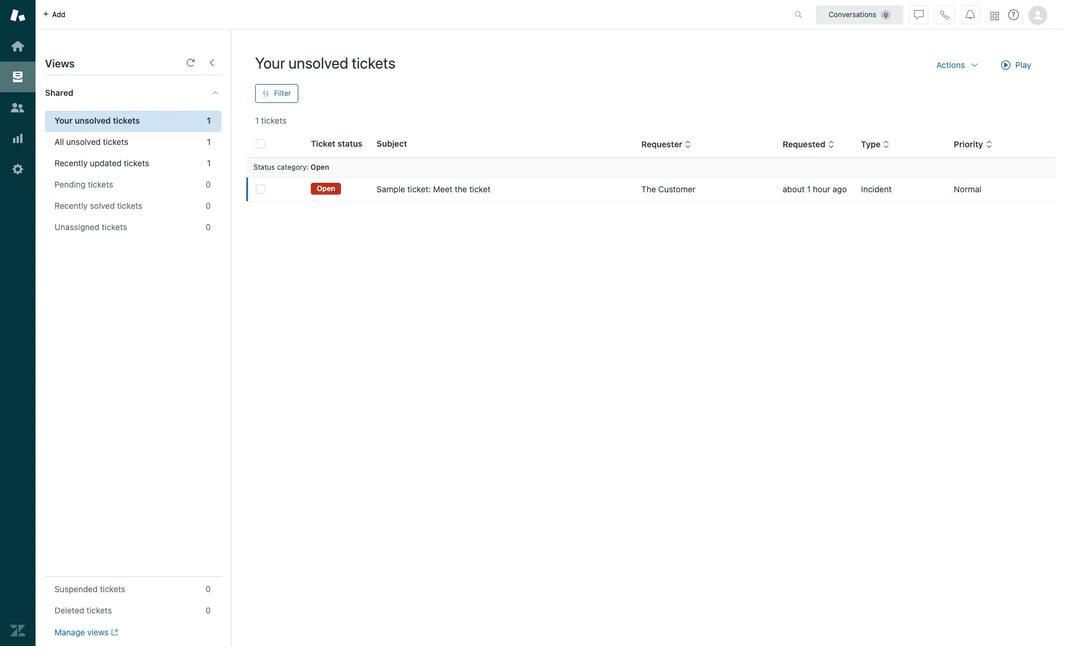 Task type: vqa. For each thing, say whether or not it's contained in the screenshot.
(21969593ca0a1860e480241c449a8f5c1770f877) at the bottom
no



Task type: describe. For each thing, give the bounding box(es) containing it.
sample ticket: meet the ticket
[[377, 184, 491, 194]]

0 horizontal spatial your unsolved tickets
[[54, 115, 140, 126]]

sample
[[377, 184, 405, 194]]

the
[[455, 184, 467, 194]]

2 vertical spatial unsolved
[[66, 137, 101, 147]]

actions button
[[927, 53, 989, 77]]

status category: open
[[253, 163, 329, 172]]

shared button
[[36, 75, 199, 111]]

status
[[253, 163, 275, 172]]

button displays agent's chat status as invisible. image
[[914, 10, 924, 19]]

1 vertical spatial open
[[317, 184, 335, 193]]

requested button
[[783, 139, 835, 150]]

filter
[[274, 89, 291, 98]]

incident
[[861, 184, 892, 194]]

category:
[[277, 163, 309, 172]]

(opens in a new tab) image
[[109, 630, 118, 637]]

conversations
[[829, 10, 877, 19]]

0 vertical spatial unsolved
[[288, 54, 348, 72]]

recently for recently updated tickets
[[54, 158, 88, 168]]

unassigned
[[54, 222, 99, 232]]

0 vertical spatial open
[[311, 163, 329, 172]]

get help image
[[1008, 9, 1019, 20]]

deleted
[[54, 606, 84, 616]]

add
[[52, 10, 65, 19]]

0 for unassigned tickets
[[206, 222, 211, 232]]

zendesk products image
[[991, 12, 999, 20]]

manage views link
[[54, 628, 118, 638]]

requester button
[[642, 139, 692, 150]]

actions
[[937, 60, 965, 70]]

updated
[[90, 158, 122, 168]]

normal
[[954, 184, 982, 194]]

requester
[[642, 139, 682, 149]]

priority button
[[954, 139, 993, 150]]

zendesk image
[[10, 624, 25, 639]]

suspended tickets
[[54, 584, 125, 595]]

views
[[87, 628, 109, 638]]

pending
[[54, 179, 86, 189]]

about
[[783, 184, 805, 194]]

hour
[[813, 184, 831, 194]]

all
[[54, 137, 64, 147]]

1 for all unsolved tickets
[[207, 137, 211, 147]]

customers image
[[10, 100, 25, 115]]

ticket status
[[311, 139, 363, 149]]

unassigned tickets
[[54, 222, 127, 232]]

recently updated tickets
[[54, 158, 149, 168]]

notifications image
[[966, 10, 975, 19]]

play
[[1016, 60, 1031, 70]]

0 for recently solved tickets
[[206, 201, 211, 211]]

get started image
[[10, 38, 25, 54]]



Task type: locate. For each thing, give the bounding box(es) containing it.
zendesk support image
[[10, 8, 25, 23]]

requested
[[783, 139, 826, 149]]

manage
[[54, 628, 85, 638]]

1 horizontal spatial your unsolved tickets
[[255, 54, 396, 72]]

row containing sample ticket: meet the ticket
[[246, 177, 1056, 202]]

shared
[[45, 88, 73, 98]]

recently for recently solved tickets
[[54, 201, 88, 211]]

tickets
[[352, 54, 396, 72], [113, 115, 140, 126], [261, 115, 287, 126], [103, 137, 128, 147], [124, 158, 149, 168], [88, 179, 113, 189], [117, 201, 142, 211], [102, 222, 127, 232], [100, 584, 125, 595], [86, 606, 112, 616]]

your up filter button
[[255, 54, 285, 72]]

4 0 from the top
[[206, 584, 211, 595]]

the customer
[[642, 184, 696, 194]]

open down status category: open
[[317, 184, 335, 193]]

recently up pending
[[54, 158, 88, 168]]

meet
[[433, 184, 453, 194]]

manage views
[[54, 628, 109, 638]]

pending tickets
[[54, 179, 113, 189]]

sample ticket: meet the ticket link
[[377, 184, 491, 195]]

unsolved right all
[[66, 137, 101, 147]]

0 for suspended tickets
[[206, 584, 211, 595]]

0 vertical spatial recently
[[54, 158, 88, 168]]

1 recently from the top
[[54, 158, 88, 168]]

ticket
[[311, 139, 335, 149]]

refresh views pane image
[[186, 58, 195, 68]]

open
[[311, 163, 329, 172], [317, 184, 335, 193]]

subject
[[377, 139, 407, 149]]

customer
[[658, 184, 696, 194]]

main element
[[0, 0, 36, 647]]

1 vertical spatial recently
[[54, 201, 88, 211]]

recently down pending
[[54, 201, 88, 211]]

open down ticket
[[311, 163, 329, 172]]

ago
[[833, 184, 847, 194]]

your unsolved tickets
[[255, 54, 396, 72], [54, 115, 140, 126]]

0 vertical spatial your unsolved tickets
[[255, 54, 396, 72]]

0
[[206, 179, 211, 189], [206, 201, 211, 211], [206, 222, 211, 232], [206, 584, 211, 595], [206, 606, 211, 616]]

filter button
[[255, 84, 298, 103]]

1 vertical spatial your
[[54, 115, 73, 126]]

status
[[338, 139, 363, 149]]

suspended
[[54, 584, 98, 595]]

type
[[861, 139, 881, 149]]

1 horizontal spatial your
[[255, 54, 285, 72]]

your up all
[[54, 115, 73, 126]]

2 recently from the top
[[54, 201, 88, 211]]

collapse views pane image
[[207, 58, 217, 68]]

recently solved tickets
[[54, 201, 142, 211]]

3 0 from the top
[[206, 222, 211, 232]]

0 horizontal spatial your
[[54, 115, 73, 126]]

deleted tickets
[[54, 606, 112, 616]]

unsolved
[[288, 54, 348, 72], [75, 115, 111, 126], [66, 137, 101, 147]]

add button
[[36, 0, 73, 29]]

ticket
[[469, 184, 491, 194]]

conversations button
[[816, 5, 904, 24]]

0 for deleted tickets
[[206, 606, 211, 616]]

1 vertical spatial your unsolved tickets
[[54, 115, 140, 126]]

the
[[642, 184, 656, 194]]

1
[[207, 115, 211, 126], [255, 115, 259, 126], [207, 137, 211, 147], [207, 158, 211, 168], [807, 184, 811, 194]]

views
[[45, 57, 75, 70]]

your unsolved tickets up all unsolved tickets
[[54, 115, 140, 126]]

your
[[255, 54, 285, 72], [54, 115, 73, 126]]

5 0 from the top
[[206, 606, 211, 616]]

views image
[[10, 69, 25, 85]]

ticket:
[[407, 184, 431, 194]]

type button
[[861, 139, 890, 150]]

unsolved up all unsolved tickets
[[75, 115, 111, 126]]

shared heading
[[36, 75, 231, 111]]

1 0 from the top
[[206, 179, 211, 189]]

priority
[[954, 139, 983, 149]]

all unsolved tickets
[[54, 137, 128, 147]]

0 for pending tickets
[[206, 179, 211, 189]]

admin image
[[10, 162, 25, 177]]

your unsolved tickets up filter
[[255, 54, 396, 72]]

row
[[246, 177, 1056, 202]]

unsolved up filter
[[288, 54, 348, 72]]

1 vertical spatial unsolved
[[75, 115, 111, 126]]

1 for recently updated tickets
[[207, 158, 211, 168]]

1 tickets
[[255, 115, 287, 126]]

1 for your unsolved tickets
[[207, 115, 211, 126]]

0 vertical spatial your
[[255, 54, 285, 72]]

reporting image
[[10, 131, 25, 146]]

solved
[[90, 201, 115, 211]]

recently
[[54, 158, 88, 168], [54, 201, 88, 211]]

play button
[[991, 53, 1042, 77]]

2 0 from the top
[[206, 201, 211, 211]]

about 1 hour ago
[[783, 184, 847, 194]]



